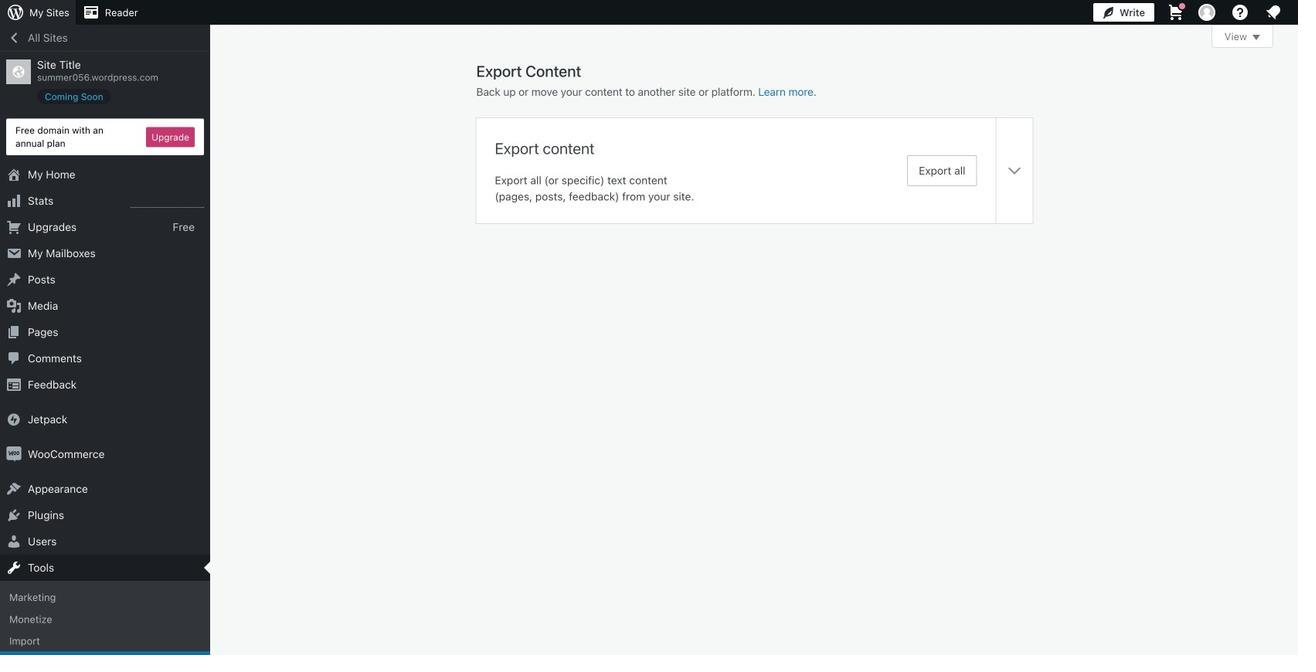 Task type: locate. For each thing, give the bounding box(es) containing it.
2 img image from the top
[[6, 447, 22, 462]]

0 vertical spatial img image
[[6, 412, 22, 428]]

my profile image
[[1199, 4, 1216, 21]]

closed image
[[1253, 35, 1261, 40]]

help image
[[1231, 3, 1250, 22]]

manage your notifications image
[[1265, 3, 1283, 22]]

main content
[[477, 25, 1274, 223]]

img image
[[6, 412, 22, 428], [6, 447, 22, 462]]

2 list item from the top
[[1292, 151, 1299, 224]]

1 vertical spatial img image
[[6, 447, 22, 462]]

1 list item from the top
[[1292, 79, 1299, 151]]

list item
[[1292, 79, 1299, 151], [1292, 151, 1299, 224], [1292, 224, 1299, 281]]



Task type: vqa. For each thing, say whether or not it's contained in the screenshot.
My Shopping Cart IMAGE
yes



Task type: describe. For each thing, give the bounding box(es) containing it.
my shopping cart image
[[1167, 3, 1186, 22]]

3 list item from the top
[[1292, 224, 1299, 281]]

1 img image from the top
[[6, 412, 22, 428]]

highest hourly views 0 image
[[131, 198, 204, 208]]



